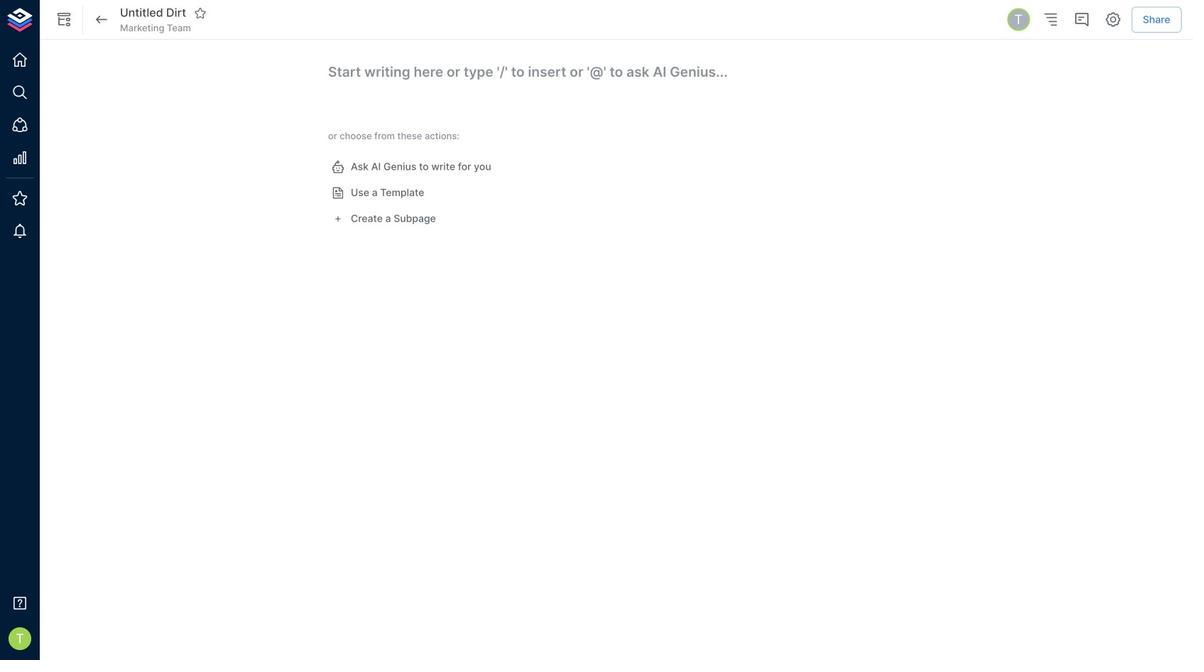 Task type: locate. For each thing, give the bounding box(es) containing it.
table of contents image
[[1043, 11, 1060, 28]]

favorite image
[[194, 7, 207, 19]]

settings image
[[1105, 11, 1122, 28]]



Task type: describe. For each thing, give the bounding box(es) containing it.
go back image
[[93, 11, 110, 28]]

show wiki image
[[55, 11, 72, 28]]

comments image
[[1074, 11, 1091, 28]]



Task type: vqa. For each thing, say whether or not it's contained in the screenshot.
ALERT
no



